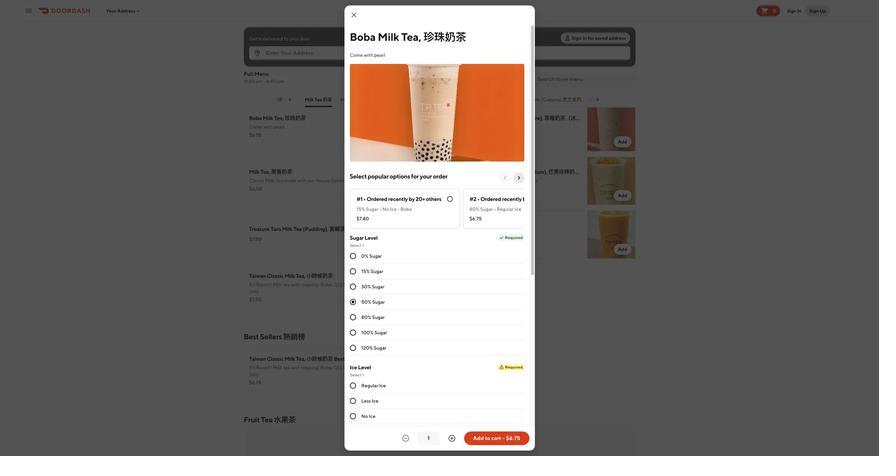 Task type: locate. For each thing, give the bounding box(es) containing it.
20+ down boba mango milk tea (smoothie texture), 芒果珍珠奶茶（冰沙口感） boba mango milk tea in smoothie texture $7.75
[[529, 196, 539, 202]]

sugar for 15% sugar
[[371, 269, 383, 274]]

1 ordered from the left
[[367, 196, 387, 202]]

required inside sugar level group
[[505, 235, 523, 240]]

select
[[350, 173, 367, 180], [350, 243, 361, 248], [350, 372, 361, 378]]

小時候奶茶
[[307, 273, 333, 279], [307, 356, 333, 362]]

0 vertical spatial 1
[[362, 243, 364, 248]]

salted
[[480, 97, 494, 102]]

ordered
[[367, 196, 387, 202], [481, 196, 501, 202]]

ordered up 15% sugar • no ice • boba at the top of page
[[367, 196, 387, 202]]

1 boba, from the top
[[320, 282, 333, 287]]

0 horizontal spatial sellers
[[260, 332, 282, 341]]

0 vertical spatial 80%
[[469, 207, 479, 212]]

0 vertical spatial best sellers 熱銷榜
[[340, 97, 380, 102]]

20+ down select popular options for your order
[[416, 196, 425, 202]]

(smoothie
[[496, 115, 521, 121], [500, 169, 525, 175]]

1 小時候奶茶 from the top
[[307, 273, 333, 279]]

1 up regular ice
[[362, 372, 364, 378]]

menu
[[254, 71, 269, 77]]

qq
[[334, 282, 342, 287], [334, 365, 342, 370]]

with inside taiwan classic milk tea, 小時候奶茶 it's back!!! milk tea with topping: boba, qq noodle, grass jelly $7.50
[[291, 282, 300, 287]]

sugar up 30% sugar
[[371, 269, 383, 274]]

taiwan
[[249, 273, 266, 279], [249, 356, 266, 362]]

(smoothie inside boba mango milk tea (smoothie texture), 芒果珍珠奶茶（冰沙口感） boba mango milk tea in smoothie texture $7.75
[[500, 169, 525, 175]]

tea, inside taiwan classic milk tea, 小時候奶茶 it's back!!! milk tea with topping: boba, qq noodle, grass jelly $7.50
[[296, 273, 306, 279]]

milk tea, 蔗香奶茶 classic milk tea made with our house golden sugar syrup. $6.50
[[249, 169, 375, 191]]

your left door
[[289, 36, 299, 41]]

珍珠奶茶 down items
[[285, 115, 306, 121]]

in inside 'link'
[[582, 35, 587, 41]]

texture right next icon
[[522, 178, 538, 183]]

foam
[[528, 97, 540, 102]]

regular down #2 • ordered recently by 20+ others
[[497, 207, 514, 212]]

milk
[[378, 30, 399, 43], [244, 34, 258, 43], [280, 58, 291, 64], [484, 65, 495, 71], [285, 67, 295, 72], [304, 97, 314, 102], [263, 115, 273, 121], [475, 115, 485, 121], [472, 124, 482, 130], [249, 169, 259, 175], [479, 169, 490, 175], [265, 178, 275, 183], [476, 178, 486, 183], [282, 226, 292, 232], [459, 226, 469, 232], [285, 273, 295, 279], [273, 282, 282, 287], [285, 356, 295, 362], [273, 365, 282, 370]]

sugar level group
[[350, 234, 524, 356]]

0 vertical spatial 15%
[[357, 207, 365, 212]]

noddle,
[[343, 365, 360, 370]]

0 horizontal spatial no
[[361, 414, 368, 419]]

0 vertical spatial milk tea 奶茶
[[244, 34, 287, 43]]

add for boba mango milk tea (smoothie texture), 芒果珍珠奶茶（冰沙口感）
[[618, 193, 627, 198]]

1 vertical spatial best
[[244, 332, 259, 341]]

texture), inside strawberry milk tea (smoothie texture), 草莓奶茶（冰沙口感） strawberry milk tea in smoothie texture $7.50
[[522, 115, 543, 121]]

to inside 'button'
[[485, 435, 490, 441]]

and right noddle,
[[361, 365, 370, 370]]

1 horizontal spatial 奶茶
[[323, 97, 332, 102]]

水果茶
[[408, 97, 423, 102], [274, 415, 296, 424]]

1 jelly from the top
[[249, 289, 259, 294]]

sugar up $7.40
[[366, 207, 379, 212]]

texture.
[[321, 74, 338, 79]]

add button for thai milk tea, 手沖泰奶
[[614, 244, 631, 255]]

sugar down 寶藏濃芋奶茶
[[350, 235, 364, 241]]

texture inside strawberry milk tea (smoothie texture), 草莓奶茶（冰沙口感） strawberry milk tea in smoothie texture $7.50
[[518, 124, 534, 130]]

golden
[[331, 178, 347, 183]]

2 taiwan from the top
[[249, 356, 266, 362]]

classic for taiwan classic milk tea, 小時候奶茶
[[267, 273, 284, 279]]

#2 • ordered recently by 20+ others
[[469, 196, 555, 202]]

15% sugar
[[361, 269, 383, 274]]

pearl down boba milk tea, 珍珠奶茶
[[374, 52, 385, 58]]

select down noddle,
[[350, 372, 361, 378]]

1 1 from the top
[[362, 243, 364, 248]]

sugar for 30% sugar
[[372, 284, 385, 289]]

sign up link
[[805, 5, 830, 16]]

your right options
[[420, 173, 432, 180]]

add for boba milk tea, 珍珠奶茶
[[419, 139, 429, 145]]

topping: inside taiwan classic milk tea, 小時候奶茶 best seller it's back!!! milk tea with topping: boba, qq noddle, and grass jelly $6.75
[[301, 365, 319, 370]]

1 vertical spatial milk tea 奶茶
[[304, 97, 332, 102]]

your for for
[[420, 173, 432, 180]]

0 vertical spatial come
[[350, 52, 363, 58]]

pearl inside "boba milk tea, 珍珠奶茶" dialog
[[374, 52, 385, 58]]

in inside boba mango milk tea (smoothie texture), 芒果珍珠奶茶（冰沙口感） boba mango milk tea in smoothie texture $7.75
[[495, 178, 499, 183]]

less
[[361, 398, 371, 404]]

15% inside sugar level group
[[361, 269, 370, 274]]

grass up regular ice
[[371, 365, 383, 370]]

for inside 'link'
[[587, 35, 594, 41]]

by down options
[[409, 196, 415, 202]]

to
[[284, 36, 288, 41], [485, 435, 490, 441]]

1 horizontal spatial ordered
[[481, 196, 501, 202]]

1 taiwan from the top
[[249, 273, 266, 279]]

80% Sugar radio
[[350, 314, 356, 320]]

sugar level select 1
[[350, 235, 378, 248]]

1 horizontal spatial -
[[502, 435, 505, 441]]

1 strawberry from the top
[[448, 115, 474, 121]]

2 ordered from the left
[[481, 196, 501, 202]]

2 20+ from the left
[[529, 196, 539, 202]]

2 jelly from the top
[[249, 372, 259, 377]]

items
[[284, 97, 296, 102]]

smoothie up #2 • ordered recently by 20+ others
[[500, 178, 521, 183]]

1 horizontal spatial milk tea 奶茶
[[304, 97, 332, 102]]

0 horizontal spatial 20+
[[416, 196, 425, 202]]

1 for sugar
[[362, 243, 364, 248]]

1 horizontal spatial 熱銷榜
[[366, 97, 380, 102]]

1 vertical spatial boba,
[[320, 365, 333, 370]]

ice down seller
[[350, 364, 357, 371]]

smoothie
[[496, 124, 517, 130], [500, 178, 521, 183]]

0 horizontal spatial milk tea 奶茶
[[244, 34, 287, 43]]

treasure taro  milk tea (pudding), 寶藏濃芋奶茶 image
[[389, 210, 437, 259]]

popular items button
[[266, 96, 296, 107]]

2 topping: from the top
[[301, 365, 319, 370]]

1 vertical spatial 珍珠奶茶
[[285, 115, 306, 121]]

1 vertical spatial 水果茶
[[274, 415, 296, 424]]

close boba milk tea, 珍珠奶茶 image
[[350, 11, 358, 19]]

奶茶 down texture.
[[323, 97, 332, 102]]

qq left noddle,
[[334, 365, 342, 370]]

sugar inside milk tea, 蔗香奶茶 classic milk tea made with our house golden sugar syrup. $6.50
[[348, 178, 360, 183]]

sugar for 15% sugar • no ice • boba
[[366, 207, 379, 212]]

fantastic fruit tea, 滿杯水果茶 image
[[389, 0, 437, 15]]

for inside "boba milk tea, 珍珠奶茶" dialog
[[411, 173, 419, 180]]

1 tea from the top
[[283, 282, 290, 287]]

texture down salted cheese cream foam (creama) 芝芝系列 button
[[518, 124, 534, 130]]

2 vertical spatial best
[[334, 356, 345, 362]]

tea
[[259, 34, 271, 43], [296, 67, 303, 72], [314, 97, 322, 102], [400, 97, 407, 102], [449, 97, 457, 102], [486, 115, 495, 121], [483, 124, 490, 130], [491, 169, 499, 175], [276, 178, 283, 183], [487, 178, 494, 183], [293, 226, 302, 232], [261, 415, 273, 424]]

no
[[382, 207, 389, 212], [361, 414, 368, 419]]

select for sugar
[[350, 243, 361, 248]]

next image
[[516, 175, 521, 181]]

1 required from the top
[[505, 235, 523, 240]]

sign left up
[[809, 8, 819, 13]]

0 horizontal spatial 珍珠奶茶
[[285, 115, 306, 121]]

best inside 'button'
[[340, 97, 350, 102]]

2 vertical spatial your
[[452, 422, 463, 428]]

milk tea 奶茶 down creamy
[[304, 97, 332, 102]]

No Ice radio
[[350, 413, 356, 419]]

smoothie inside strawberry milk tea (smoothie texture), 草莓奶茶（冰沙口感） strawberry milk tea in smoothie texture $7.50
[[496, 124, 517, 130]]

oolong
[[268, 67, 284, 72]]

boba, left noodle,
[[320, 282, 333, 287]]

sugar right 120%
[[374, 345, 386, 351]]

required
[[505, 235, 523, 240], [505, 365, 523, 370]]

sugar up 手沖泰奶
[[480, 207, 493, 212]]

regular up less ice
[[361, 383, 378, 388]]

boba for boba milk tea, 珍珠奶茶
[[350, 30, 376, 43]]

80% sugar
[[361, 315, 385, 320]]

1
[[362, 243, 364, 248], [362, 372, 364, 378]]

to right delivered
[[284, 36, 288, 41]]

1 for ice
[[362, 372, 364, 378]]

1 horizontal spatial to
[[485, 435, 490, 441]]

add button for tie guan yin milk tea, 鐵觀音奶茶
[[415, 83, 433, 94]]

taiwan inside taiwan classic milk tea, 小時候奶茶 it's back!!! milk tea with topping: boba, qq noodle, grass jelly $7.50
[[249, 273, 266, 279]]

0 horizontal spatial regular
[[361, 383, 378, 388]]

0 vertical spatial boba,
[[320, 282, 333, 287]]

sugar for 50% sugar
[[372, 299, 385, 305]]

sign inside 'link'
[[572, 35, 581, 41]]

鐵觀音奶茶
[[302, 58, 329, 64]]

1 horizontal spatial recently
[[502, 196, 522, 202]]

select up 0% sugar option
[[350, 243, 361, 248]]

2 recently from the left
[[502, 196, 522, 202]]

0 vertical spatial regular
[[497, 207, 514, 212]]

for right options
[[411, 173, 419, 180]]

recently up 80% sugar • regular ice
[[502, 196, 522, 202]]

芝芝系列
[[562, 97, 581, 102]]

back!!! inside taiwan classic milk tea, 小時候奶茶 it's back!!! milk tea with topping: boba, qq noodle, grass jelly $7.50
[[256, 282, 272, 287]]

sellers inside 'button'
[[351, 97, 365, 102]]

0 vertical spatial 熱銷榜
[[366, 97, 380, 102]]

for
[[587, 35, 594, 41], [411, 173, 419, 180]]

0 vertical spatial tea
[[283, 282, 290, 287]]

- inside full menu 11:30 am - 8:40 pm
[[263, 79, 265, 84]]

original tea 原味茶
[[431, 97, 472, 102]]

0 vertical spatial pearl
[[374, 52, 385, 58]]

15% up $7.40
[[357, 207, 365, 212]]

2 back!!! from the top
[[256, 365, 272, 370]]

milk inside boba milk tea, 珍珠奶茶 come with pearl $6.75
[[263, 115, 273, 121]]

0 horizontal spatial by
[[409, 196, 415, 202]]

best sellers 熱銷榜 button
[[340, 96, 380, 107]]

boba for boba milk tea, 珍珠奶茶 come with pearl $6.75
[[249, 115, 262, 121]]

sugar right 100%
[[375, 330, 387, 335]]

1 vertical spatial smoothie
[[500, 178, 521, 183]]

strawberry
[[448, 115, 474, 121], [448, 124, 471, 130]]

required for ice level
[[505, 365, 523, 370]]

add button
[[415, 0, 433, 11], [415, 83, 433, 94], [614, 83, 631, 94], [415, 136, 433, 147], [614, 136, 631, 147], [415, 190, 433, 201], [614, 190, 631, 201], [614, 244, 631, 255]]

1 20+ from the left
[[416, 196, 425, 202]]

1 vertical spatial no
[[361, 414, 368, 419]]

strawberry down 原味茶
[[448, 115, 474, 121]]

sign up
[[809, 8, 826, 13]]

sign left in
[[787, 8, 796, 13]]

milk tea 奶茶
[[244, 34, 287, 43], [304, 97, 332, 102]]

15% Sugar radio
[[350, 268, 356, 275]]

$6.75 inside boba milk tea, 珍珠奶茶 come with pearl $6.75
[[249, 132, 261, 138]]

required inside 'ice level' group
[[505, 365, 523, 370]]

level inside the sugar level select 1
[[365, 235, 378, 241]]

0 vertical spatial back!!!
[[256, 282, 272, 287]]

1 vertical spatial qq
[[334, 365, 342, 370]]

roasted
[[249, 67, 267, 72]]

recently for #2
[[502, 196, 522, 202]]

3 select from the top
[[350, 372, 361, 378]]

jelly inside taiwan classic milk tea, 小時候奶茶 best seller it's back!!! milk tea with topping: boba, qq noddle, and grass jelly $6.75
[[249, 372, 259, 377]]

it's
[[249, 282, 255, 287], [249, 365, 255, 370]]

1 vertical spatial tea
[[283, 365, 290, 370]]

in
[[582, 35, 587, 41], [491, 124, 495, 130], [495, 178, 499, 183]]

select inside the sugar level select 1
[[350, 243, 361, 248]]

sign for sign up
[[809, 8, 819, 13]]

sign left "saved" at the right
[[572, 35, 581, 41]]

$6.75 inside 'button'
[[506, 435, 520, 441]]

1 vertical spatial strawberry
[[448, 124, 471, 130]]

by down boba mango milk tea (smoothie texture), 芒果珍珠奶茶（冰沙口感） boba mango milk tea in smoothie texture $7.75
[[523, 196, 529, 202]]

0 vertical spatial texture),
[[522, 115, 543, 121]]

2 horizontal spatial your
[[452, 422, 463, 428]]

2 boba, from the top
[[320, 365, 333, 370]]

classic inside taiwan classic milk tea, 小時候奶茶 best seller it's back!!! milk tea with topping: boba, qq noddle, and grass jelly $6.75
[[267, 356, 284, 362]]

0 vertical spatial for
[[587, 35, 594, 41]]

0 vertical spatial -
[[263, 79, 265, 84]]

1 vertical spatial regular
[[361, 383, 378, 388]]

no down #1 • ordered recently by 20+ others
[[382, 207, 389, 212]]

1 vertical spatial 80%
[[361, 315, 371, 320]]

tea, inside tie guan yin milk tea, 鐵觀音奶茶 roasted oolong milk tea with a hint of bitterness and combination of milky and creamy texture. $6.75
[[292, 58, 301, 64]]

80% down #2
[[469, 207, 479, 212]]

regular
[[497, 207, 514, 212], [361, 383, 378, 388]]

珍珠奶茶 up jasmine
[[423, 30, 466, 43]]

1 others from the left
[[426, 196, 441, 202]]

taiwan inside taiwan classic milk tea, 小時候奶茶 best seller it's back!!! milk tea with topping: boba, qq noddle, and grass jelly $6.75
[[249, 356, 266, 362]]

taiwan for taiwan classic milk tea, 小時候奶茶
[[249, 273, 266, 279]]

0 vertical spatial grass
[[361, 282, 373, 287]]

$7.40
[[357, 216, 369, 221]]

2 tea from the top
[[283, 365, 290, 370]]

2 vertical spatial $7.50
[[249, 297, 261, 302]]

15% for 15% sugar • no ice • boba
[[357, 207, 365, 212]]

fruit tea 水果茶 button
[[389, 96, 423, 107]]

熱銷榜
[[366, 97, 380, 102], [283, 332, 305, 341]]

others for #1 • ordered recently by 20+ others
[[426, 196, 441, 202]]

1 it's from the top
[[249, 282, 255, 287]]

boba
[[350, 30, 376, 43], [249, 115, 262, 121], [448, 169, 460, 175], [448, 178, 459, 183], [400, 207, 412, 212]]

sugar for 100% sugar
[[375, 330, 387, 335]]

15% right 15% sugar radio
[[361, 269, 370, 274]]

20+ for #2 • ordered recently by 20+ others
[[529, 196, 539, 202]]

1 vertical spatial 1
[[362, 372, 364, 378]]

1 horizontal spatial come
[[350, 52, 363, 58]]

texture inside boba mango milk tea (smoothie texture), 芒果珍珠奶茶（冰沙口感） boba mango milk tea in smoothie texture $7.75
[[522, 178, 538, 183]]

milk tea 奶茶 up guan
[[244, 34, 287, 43]]

sugar for 80% sugar • regular ice
[[480, 207, 493, 212]]

tea, inside dialog
[[401, 30, 421, 43]]

$7.75
[[448, 186, 459, 191]]

2 others from the left
[[540, 196, 555, 202]]

in left "saved" at the right
[[582, 35, 587, 41]]

no right no ice radio
[[361, 414, 368, 419]]

奶茶 right it
[[272, 34, 287, 43]]

with inside "boba milk tea, 珍珠奶茶" dialog
[[364, 52, 373, 58]]

your for to
[[289, 36, 299, 41]]

0 vertical spatial sellers
[[351, 97, 365, 102]]

tie
[[249, 58, 256, 64]]

0 vertical spatial 水果茶
[[408, 97, 423, 102]]

2 it's from the top
[[249, 365, 255, 370]]

your
[[106, 8, 116, 13]]

your right on
[[452, 422, 463, 428]]

add for thai milk tea, 手沖泰奶
[[618, 247, 627, 252]]

1 vertical spatial texture),
[[526, 169, 547, 175]]

(smoothie down cheese
[[496, 115, 521, 121]]

1 horizontal spatial pearl
[[374, 52, 385, 58]]

sign
[[787, 8, 796, 13], [809, 8, 819, 13], [572, 35, 581, 41]]

level for ice level
[[358, 364, 371, 371]]

level inside ice level select 1
[[358, 364, 371, 371]]

0 horizontal spatial 熱銷榜
[[283, 332, 305, 341]]

hot drinks (16oz) 熱飲 button
[[589, 96, 637, 107]]

open menu image
[[24, 7, 33, 15]]

level up 0% sugar at the left
[[365, 235, 378, 241]]

tea inside milk tea, 蔗香奶茶 classic milk tea made with our house golden sugar syrup. $6.50
[[276, 178, 283, 183]]

$7.50
[[448, 132, 460, 138], [249, 236, 261, 242], [249, 297, 261, 302]]

2 小時候奶茶 from the top
[[307, 356, 333, 362]]

add button for boba mango milk tea (smoothie texture), 芒果珍珠奶茶（冰沙口感）
[[614, 190, 631, 201]]

boba inside boba milk tea, 珍珠奶茶 come with pearl $6.75
[[249, 115, 262, 121]]

1 vertical spatial in
[[491, 124, 495, 130]]

drinks
[[599, 97, 612, 102]]

1 vertical spatial back!!!
[[256, 365, 272, 370]]

1 horizontal spatial 水果茶
[[408, 97, 423, 102]]

tea inside taiwan classic milk tea, 小時候奶茶 it's back!!! milk tea with topping: boba, qq noodle, grass jelly $7.50
[[283, 282, 290, 287]]

1 horizontal spatial others
[[540, 196, 555, 202]]

back!!! inside taiwan classic milk tea, 小時候奶茶 best seller it's back!!! milk tea with topping: boba, qq noddle, and grass jelly $6.75
[[256, 365, 272, 370]]

smoothie down cheese
[[496, 124, 517, 130]]

50% Sugar radio
[[350, 299, 356, 305]]

120% sugar
[[361, 345, 386, 351]]

1 vertical spatial level
[[358, 364, 371, 371]]

1 horizontal spatial by
[[523, 196, 529, 202]]

your address
[[106, 8, 135, 13]]

(smoothie up next icon
[[500, 169, 525, 175]]

and right milky at the left top
[[295, 74, 303, 79]]

and
[[355, 67, 364, 72], [295, 74, 303, 79], [361, 365, 370, 370]]

1 inside the sugar level select 1
[[362, 243, 364, 248]]

best
[[340, 97, 350, 102], [244, 332, 259, 341], [334, 356, 345, 362]]

珍珠奶茶 inside boba milk tea, 珍珠奶茶 come with pearl $6.75
[[285, 115, 306, 121]]

sugar for 80% sugar
[[372, 315, 385, 320]]

0 vertical spatial fruit
[[389, 97, 399, 102]]

0 horizontal spatial order
[[433, 173, 447, 180]]

1 vertical spatial -
[[502, 435, 505, 441]]

1 vertical spatial jelly
[[249, 372, 259, 377]]

add button for strawberry milk tea (smoothie texture), 草莓奶茶（冰沙口感）
[[614, 136, 631, 147]]

2 select from the top
[[350, 243, 361, 248]]

1 vertical spatial (smoothie
[[500, 169, 525, 175]]

pearl down popular items button
[[274, 124, 284, 130]]

0 vertical spatial smoothie
[[496, 124, 517, 130]]

1 vertical spatial your
[[420, 173, 432, 180]]

- right cart at bottom right
[[502, 435, 505, 441]]

for left "saved" at the right
[[587, 35, 594, 41]]

0 vertical spatial texture
[[518, 124, 534, 130]]

others
[[426, 196, 441, 202], [540, 196, 555, 202]]

tea
[[283, 282, 290, 287], [283, 365, 290, 370]]

milk inside dialog
[[378, 30, 399, 43]]

strawberry down original tea 原味茶 button
[[448, 124, 471, 130]]

1 vertical spatial $7.50
[[249, 236, 261, 242]]

1 vertical spatial texture
[[522, 178, 538, 183]]

grass down 15% sugar
[[361, 282, 373, 287]]

original tea 原味茶 button
[[431, 96, 472, 107]]

and right bitterness
[[355, 67, 364, 72]]

0 vertical spatial no
[[382, 207, 389, 212]]

珍珠奶茶 inside "boba milk tea, 珍珠奶茶" dialog
[[423, 30, 466, 43]]

120% Sugar radio
[[350, 345, 356, 351]]

1 vertical spatial to
[[485, 435, 490, 441]]

your
[[289, 36, 299, 41], [420, 173, 432, 180], [452, 422, 463, 428]]

1 inside ice level select 1
[[362, 372, 364, 378]]

fruit tea 水果茶
[[389, 97, 423, 102], [244, 415, 296, 424]]

level for sugar level
[[365, 235, 378, 241]]

1 vertical spatial 小時候奶茶
[[307, 356, 333, 362]]

of down oolong
[[277, 74, 282, 79]]

sugar right 50%
[[372, 299, 385, 305]]

0 horizontal spatial your
[[289, 36, 299, 41]]

0 vertical spatial $7.50
[[448, 132, 460, 138]]

2 1 from the top
[[362, 372, 364, 378]]

with inside milk tea, 蔗香奶茶 classic milk tea made with our house golden sugar syrup. $6.50
[[297, 178, 307, 183]]

0 vertical spatial your
[[289, 36, 299, 41]]

in left previous image
[[495, 178, 499, 183]]

texture
[[518, 124, 534, 130], [522, 178, 538, 183]]

0 vertical spatial topping:
[[301, 282, 319, 287]]

no ice
[[361, 414, 375, 419]]

boba milk tea, 珍珠奶茶 dialog
[[344, 5, 573, 456]]

options
[[390, 173, 410, 180]]

0 vertical spatial best
[[340, 97, 350, 102]]

select inside ice level select 1
[[350, 372, 361, 378]]

1 vertical spatial taiwan
[[249, 356, 266, 362]]

0 horizontal spatial fruit
[[244, 415, 260, 424]]

0 horizontal spatial best sellers 熱銷榜
[[244, 332, 305, 341]]

2 required from the top
[[505, 365, 523, 370]]

1 vertical spatial best sellers 熱銷榜
[[244, 332, 305, 341]]

80% inside sugar level group
[[361, 315, 371, 320]]

0 vertical spatial taiwan
[[249, 273, 266, 279]]

your inside "boba milk tea, 珍珠奶茶" dialog
[[420, 173, 432, 180]]

in down salted at right top
[[491, 124, 495, 130]]

小時候奶茶 left seller
[[307, 356, 333, 362]]

boba, left noddle,
[[320, 365, 333, 370]]

strawberry milk tea (smoothie texture), 草莓奶茶（冰沙口感） strawberry milk tea in smoothie texture $7.50
[[448, 115, 597, 138]]

珍珠奶茶 for boba milk tea, 珍珠奶茶
[[423, 30, 466, 43]]

2 qq from the top
[[334, 365, 342, 370]]

熱銷榜 inside 'button'
[[366, 97, 380, 102]]

1 horizontal spatial sign
[[787, 8, 796, 13]]

2 horizontal spatial sign
[[809, 8, 819, 13]]

80% for 80% sugar
[[361, 315, 371, 320]]

sugar up 100% sugar
[[372, 315, 385, 320]]

小時候奶茶 inside taiwan classic milk tea, 小時候奶茶 it's back!!! milk tea with topping: boba, qq noodle, grass jelly $7.50
[[307, 273, 333, 279]]

select right golden
[[350, 173, 367, 180]]

原味茶
[[458, 97, 472, 102]]

- right am
[[263, 79, 265, 84]]

of up texture.
[[328, 67, 332, 72]]

sugar left syrup. on the left of page
[[348, 178, 360, 183]]

smoothie inside boba mango milk tea (smoothie texture), 芒果珍珠奶茶（冰沙口感） boba mango milk tea in smoothie texture $7.75
[[500, 178, 521, 183]]

boba for boba mango milk tea (smoothie texture), 芒果珍珠奶茶（冰沙口感） boba mango milk tea in smoothie texture $7.75
[[448, 169, 460, 175]]

0 vertical spatial level
[[365, 235, 378, 241]]

小時候奶茶 inside taiwan classic milk tea, 小時候奶茶 best seller it's back!!! milk tea with topping: boba, qq noddle, and grass jelly $6.75
[[307, 356, 333, 362]]

tea inside fruit tea 水果茶 button
[[400, 97, 407, 102]]

sugar right the 0%
[[369, 253, 382, 259]]

recently up 15% sugar • no ice • boba at the top of page
[[388, 196, 408, 202]]

jelly
[[249, 289, 259, 294], [249, 372, 259, 377]]

classic
[[249, 178, 264, 183], [267, 273, 284, 279], [267, 356, 284, 362]]

0 vertical spatial jelly
[[249, 289, 259, 294]]

tie guan yin milk tea, 鐵觀音奶茶 roasted oolong milk tea with a hint of bitterness and combination of milky and creamy texture. $6.75
[[249, 58, 364, 87]]

Regular Ice radio
[[350, 383, 356, 389]]

boba, inside taiwan classic milk tea, 小時候奶茶 it's back!!! milk tea with topping: boba, qq noodle, grass jelly $7.50
[[320, 282, 333, 287]]

小時候奶茶 left 15% sugar radio
[[307, 273, 333, 279]]

level down seller
[[358, 364, 371, 371]]

recently
[[388, 196, 408, 202], [502, 196, 522, 202]]

2 by from the left
[[523, 196, 529, 202]]

0 vertical spatial in
[[582, 35, 587, 41]]

1 back!!! from the top
[[256, 282, 272, 287]]

1 up the 0%
[[362, 243, 364, 248]]

1 vertical spatial for
[[411, 173, 419, 180]]

0 vertical spatial (smoothie
[[496, 115, 521, 121]]

ordered up 80% sugar • regular ice
[[481, 196, 501, 202]]

classic inside taiwan classic milk tea, 小時候奶茶 it's back!!! milk tea with topping: boba, qq noodle, grass jelly $7.50
[[267, 273, 284, 279]]

1 vertical spatial fruit
[[244, 415, 260, 424]]

qq left noodle,
[[334, 282, 342, 287]]

classic inside milk tea, 蔗香奶茶 classic milk tea made with our house golden sugar syrup. $6.50
[[249, 178, 264, 183]]

tea inside original tea 原味茶 button
[[449, 97, 457, 102]]

1 vertical spatial required
[[505, 365, 523, 370]]

$7.50 inside strawberry milk tea (smoothie texture), 草莓奶茶（冰沙口感） strawberry milk tea in smoothie texture $7.50
[[448, 132, 460, 138]]

1 topping: from the top
[[301, 282, 319, 287]]

to left cart at bottom right
[[485, 435, 490, 441]]

1 recently from the left
[[388, 196, 408, 202]]

0 vertical spatial required
[[505, 235, 523, 240]]

recently for #1
[[388, 196, 408, 202]]

strawberry milk tea (smoothie texture), 草莓奶茶（冰沙口感） image
[[587, 103, 635, 151]]

sugar right 30%
[[372, 284, 385, 289]]

2 vertical spatial in
[[495, 178, 499, 183]]

1 by from the left
[[409, 196, 415, 202]]

15% for 15% sugar
[[361, 269, 370, 274]]

1 qq from the top
[[334, 282, 342, 287]]

0
[[773, 8, 776, 13]]

0 horizontal spatial 奶茶
[[272, 34, 287, 43]]

80% right "80% sugar" radio on the bottom of page
[[361, 315, 371, 320]]

select popular options for your order
[[350, 173, 447, 180]]



Task type: vqa. For each thing, say whether or not it's contained in the screenshot.


Task type: describe. For each thing, give the bounding box(es) containing it.
come inside "boba milk tea, 珍珠奶茶" dialog
[[350, 52, 363, 58]]

full
[[244, 71, 253, 77]]

add for strawberry milk tea (smoothie texture), 草莓奶茶（冰沙口感）
[[618, 139, 627, 145]]

1 horizontal spatial order
[[474, 422, 488, 428]]

on
[[444, 422, 451, 428]]

and inside taiwan classic milk tea, 小時候奶茶 best seller it's back!!! milk tea with topping: boba, qq noddle, and grass jelly $6.75
[[361, 365, 370, 370]]

手沖泰奶
[[481, 226, 502, 232]]

add button for milk tea, 蔗香奶茶
[[415, 190, 433, 201]]

$7.50 inside taiwan classic milk tea, 小時候奶茶 it's back!!! milk tea with topping: boba, qq noodle, grass jelly $7.50
[[249, 297, 261, 302]]

cream
[[512, 97, 527, 102]]

80% sugar • regular ice
[[469, 207, 521, 212]]

15% sugar • no ice • boba
[[357, 207, 412, 212]]

- inside 'button'
[[502, 435, 505, 441]]

sign for sign in
[[787, 8, 796, 13]]

add for milk tea, 蔗香奶茶
[[419, 193, 429, 198]]

no inside 'ice level' group
[[361, 414, 368, 419]]

milky
[[283, 74, 294, 79]]

by for #1 • ordered recently by 20+ others
[[409, 196, 415, 202]]

thai milk tea, 手沖泰奶 image
[[587, 210, 635, 259]]

1 horizontal spatial fruit tea 水果茶
[[389, 97, 423, 102]]

with inside boba milk tea, 珍珠奶茶 come with pearl $6.75
[[263, 124, 273, 130]]

100% sugar
[[361, 330, 387, 335]]

get
[[249, 36, 257, 41]]

sign in link
[[783, 4, 805, 18]]

jasmine green milk tea, 茉莉綠奶茶 image
[[587, 49, 635, 98]]

add for jasmine green milk tea, 茉莉綠奶茶
[[618, 85, 627, 91]]

#1
[[357, 196, 363, 202]]

Current quantity is 1 number field
[[422, 435, 435, 442]]

jasmine
[[448, 65, 467, 71]]

enjoy
[[391, 422, 405, 428]]

11:30
[[244, 79, 255, 84]]

小時候奶茶 for taiwan classic milk tea, 小時候奶茶
[[307, 273, 333, 279]]

sugar for 120% sugar
[[374, 345, 386, 351]]

tea, inside boba milk tea, 珍珠奶茶 come with pearl $6.75
[[274, 115, 284, 121]]

add button for jasmine green milk tea, 茉莉綠奶茶
[[614, 83, 631, 94]]

scroll menu navigation left image
[[287, 97, 293, 102]]

order inside "boba milk tea, 珍珠奶茶" dialog
[[433, 173, 447, 180]]

it's inside taiwan classic milk tea, 小時候奶茶 it's back!!! milk tea with topping: boba, qq noodle, grass jelly $7.50
[[249, 282, 255, 287]]

grass inside taiwan classic milk tea, 小時候奶茶 it's back!!! milk tea with topping: boba, qq noodle, grass jelly $7.50
[[361, 282, 373, 287]]

$6.75 inside taiwan classic milk tea, 小時候奶茶 best seller it's back!!! milk tea with topping: boba, qq noddle, and grass jelly $6.75
[[249, 380, 261, 385]]

ice right less
[[372, 398, 378, 404]]

previous image
[[502, 175, 508, 181]]

1 vertical spatial 熱銷榜
[[283, 332, 305, 341]]

1 vertical spatial and
[[295, 74, 303, 79]]

add for tie guan yin milk tea, 鐵觀音奶茶
[[419, 85, 429, 91]]

$6.50
[[249, 186, 262, 191]]

1 horizontal spatial no
[[382, 207, 389, 212]]

jasmine green milk tea, 茉莉綠奶茶
[[448, 65, 533, 71]]

1 horizontal spatial regular
[[497, 207, 514, 212]]

ice down less ice
[[369, 414, 375, 419]]

bitterness
[[333, 67, 354, 72]]

fruit inside button
[[389, 97, 399, 102]]

ice level group
[[350, 364, 524, 424]]

水果茶 inside button
[[408, 97, 423, 102]]

original
[[431, 97, 448, 102]]

0% sugar
[[361, 253, 382, 259]]

tea inside tie guan yin milk tea, 鐵觀音奶茶 roasted oolong milk tea with a hint of bitterness and combination of milky and creamy texture. $6.75
[[296, 67, 303, 72]]

get it delivered to your door
[[249, 36, 310, 41]]

0% Sugar radio
[[350, 253, 356, 259]]

30% Sugar radio
[[350, 284, 356, 290]]

Item Search search field
[[537, 75, 630, 83]]

$6.75 inside tie guan yin milk tea, 鐵觀音奶茶 roasted oolong milk tea with a hint of bitterness and combination of milky and creamy texture. $6.75
[[249, 82, 261, 87]]

120%
[[361, 345, 373, 351]]

come with pearl
[[350, 52, 385, 58]]

treasure
[[249, 226, 270, 232]]

hot
[[589, 97, 598, 102]]

others for #2 • ordered recently by 20+ others
[[540, 196, 555, 202]]

taiwan classic milk tea, 小時候奶茶 best seller it's back!!! milk tea with topping: boba, qq noddle, and grass jelly $6.75
[[249, 356, 383, 385]]

$0
[[406, 422, 413, 428]]

sugar for 0% sugar
[[369, 253, 382, 259]]

address
[[117, 8, 135, 13]]

珍珠奶茶 for boba milk tea, 珍珠奶茶 come with pearl $6.75
[[285, 115, 306, 121]]

boba mango milk tea (smoothie texture), 芒果珍珠奶茶（冰沙口感） boba mango milk tea in smoothie texture $7.75
[[448, 169, 612, 191]]

tea, inside milk tea, 蔗香奶茶 classic milk tea made with our house golden sugar syrup. $6.50
[[260, 169, 270, 175]]

ice right regular ice option
[[379, 383, 386, 388]]

full menu 11:30 am - 8:40 pm
[[244, 71, 284, 84]]

classic for taiwan classic milk tea, 小時候奶茶 best seller
[[267, 356, 284, 362]]

ice down #2 • ordered recently by 20+ others
[[515, 207, 521, 212]]

grass inside taiwan classic milk tea, 小時候奶茶 best seller it's back!!! milk tea with topping: boba, qq noddle, and grass jelly $6.75
[[371, 365, 383, 370]]

qq inside taiwan classic milk tea, 小時候奶茶 it's back!!! milk tea with topping: boba, qq noodle, grass jelly $7.50
[[334, 282, 342, 287]]

creamy
[[304, 74, 320, 79]]

combination
[[249, 74, 276, 79]]

salted cheese cream foam (creama) 芝芝系列
[[480, 97, 581, 102]]

taiwan for taiwan classic milk tea, 小時候奶茶 best seller
[[249, 356, 266, 362]]

popular
[[266, 97, 283, 102]]

50%
[[361, 299, 371, 305]]

in inside strawberry milk tea (smoothie texture), 草莓奶茶（冰沙口感） strawberry milk tea in smoothie texture $7.50
[[491, 124, 495, 130]]

sugar inside the sugar level select 1
[[350, 235, 364, 241]]

salted cheese cream foam (creama) 芝芝系列 button
[[480, 96, 581, 107]]

noodle,
[[343, 282, 360, 287]]

come inside boba milk tea, 珍珠奶茶 come with pearl $6.75
[[249, 124, 262, 130]]

door
[[300, 36, 310, 41]]

with inside tie guan yin milk tea, 鐵觀音奶茶 roasted oolong milk tea with a hint of bitterness and combination of milky and creamy texture. $6.75
[[304, 67, 314, 72]]

taiwan classic milk tea, 小時候奶茶 best seller image
[[389, 347, 437, 395]]

pearl inside boba milk tea, 珍珠奶茶 come with pearl $6.75
[[274, 124, 284, 130]]

scroll menu navigation right image
[[595, 97, 600, 102]]

#2
[[469, 196, 476, 202]]

required for sugar level
[[505, 235, 523, 240]]

Less Ice radio
[[350, 398, 356, 404]]

蔗香奶茶
[[271, 169, 292, 175]]

(pudding),
[[303, 226, 328, 232]]

add to cart - $6.75
[[473, 435, 520, 441]]

100%
[[361, 330, 374, 335]]

boba mango milk tea (smoothie texture), 芒果珍珠奶茶（冰沙口感） image
[[587, 157, 635, 205]]

boba milk tea, 珍珠奶茶
[[350, 30, 466, 43]]

hot drinks (16oz) 熱飲
[[589, 97, 637, 102]]

am
[[255, 79, 262, 84]]

80% for 80% sugar • regular ice
[[469, 207, 479, 212]]

increase quantity by 1 image
[[448, 434, 456, 442]]

cart
[[491, 435, 501, 441]]

0 horizontal spatial 水果茶
[[274, 415, 296, 424]]

ice down #1 • ordered recently by 20+ others
[[390, 207, 397, 212]]

2 strawberry from the top
[[448, 124, 471, 130]]

小時候奶茶 for taiwan classic milk tea, 小時候奶茶 best seller
[[307, 356, 333, 362]]

less ice
[[361, 398, 378, 404]]

0 vertical spatial mango
[[461, 169, 478, 175]]

with inside taiwan classic milk tea, 小時候奶茶 best seller it's back!!! milk tea with topping: boba, qq noddle, and grass jelly $6.75
[[291, 365, 300, 370]]

green
[[468, 65, 483, 71]]

add button for boba milk tea, 珍珠奶茶
[[415, 136, 433, 147]]

yin
[[272, 58, 279, 64]]

regular inside 'ice level' group
[[361, 383, 378, 388]]

taiwan classic milk tea, 小時候奶茶 image
[[389, 264, 437, 313]]

0 horizontal spatial of
[[277, 74, 282, 79]]

syrup.
[[361, 178, 375, 183]]

fee
[[435, 422, 443, 428]]

(smoothie inside strawberry milk tea (smoothie texture), 草莓奶茶（冰沙口感） strawberry milk tea in smoothie texture $7.50
[[496, 115, 521, 121]]

up
[[820, 8, 826, 13]]

寶藏濃芋奶茶
[[329, 226, 361, 232]]

qq inside taiwan classic milk tea, 小時候奶茶 best seller it's back!!! milk tea with topping: boba, qq noddle, and grass jelly $6.75
[[334, 365, 342, 370]]

decrease quantity by 1 image
[[401, 434, 410, 442]]

enjoy $0 delivery fee on your first order
[[391, 422, 488, 428]]

(16oz)
[[613, 97, 626, 102]]

add to cart - $6.75 button
[[464, 432, 529, 445]]

by for #2 • ordered recently by 20+ others
[[523, 196, 529, 202]]

your address button
[[106, 8, 141, 13]]

delivered
[[262, 36, 283, 41]]

milk tea, 蔗香奶茶 image
[[389, 157, 437, 205]]

100% Sugar radio
[[350, 330, 356, 336]]

select for ice
[[350, 372, 361, 378]]

regular ice
[[361, 383, 386, 388]]

1 select from the top
[[350, 173, 367, 180]]

草莓奶茶（冰沙口感）
[[544, 115, 597, 121]]

popular
[[368, 173, 389, 180]]

best inside taiwan classic milk tea, 小時候奶茶 best seller it's back!!! milk tea with topping: boba, qq noddle, and grass jelly $6.75
[[334, 356, 345, 362]]

tie guan yin milk tea, 鐵觀音奶茶 image
[[389, 49, 437, 98]]

sign in
[[787, 8, 801, 13]]

1 vertical spatial 奶茶
[[323, 97, 332, 102]]

in
[[797, 8, 801, 13]]

1 horizontal spatial of
[[328, 67, 332, 72]]

熱飲
[[627, 97, 637, 102]]

0 horizontal spatial fruit tea 水果茶
[[244, 415, 296, 424]]

address
[[609, 35, 626, 41]]

ordered for #2
[[481, 196, 501, 202]]

ice inside ice level select 1
[[350, 364, 357, 371]]

tea, inside taiwan classic milk tea, 小時候奶茶 best seller it's back!!! milk tea with topping: boba, qq noddle, and grass jelly $6.75
[[296, 356, 306, 362]]

boba milk tea, 珍珠奶茶 image
[[389, 103, 437, 151]]

ordered for #1
[[367, 196, 387, 202]]

it
[[258, 36, 261, 41]]

made
[[284, 178, 296, 183]]

delivery
[[415, 422, 434, 428]]

#1 • ordered recently by 20+ others
[[357, 196, 441, 202]]

1 vertical spatial mango
[[460, 178, 475, 183]]

sign in for saved address link
[[561, 33, 630, 44]]

boba, inside taiwan classic milk tea, 小時候奶茶 best seller it's back!!! milk tea with topping: boba, qq noddle, and grass jelly $6.75
[[320, 365, 333, 370]]

(creama)
[[541, 97, 561, 102]]

add inside 'button'
[[473, 435, 484, 441]]

jelly inside taiwan classic milk tea, 小時候奶茶 it's back!!! milk tea with topping: boba, qq noodle, grass jelly $7.50
[[249, 289, 259, 294]]

it's inside taiwan classic milk tea, 小時候奶茶 best seller it's back!!! milk tea with topping: boba, qq noddle, and grass jelly $6.75
[[249, 365, 255, 370]]

0 vertical spatial and
[[355, 67, 364, 72]]

20+ for #1 • ordered recently by 20+ others
[[416, 196, 425, 202]]

0 horizontal spatial to
[[284, 36, 288, 41]]

texture), inside boba mango milk tea (smoothie texture), 芒果珍珠奶茶（冰沙口感） boba mango milk tea in smoothie texture $7.75
[[526, 169, 547, 175]]

30% sugar
[[361, 284, 385, 289]]

tea inside taiwan classic milk tea, 小時候奶茶 best seller it's back!!! milk tea with topping: boba, qq noddle, and grass jelly $6.75
[[283, 365, 290, 370]]

50% sugar
[[361, 299, 385, 305]]

boba milk tea, 珍珠奶茶 come with pearl $6.75
[[249, 115, 306, 138]]

thai milk tea, 手沖泰奶
[[448, 226, 502, 232]]

house
[[316, 178, 330, 183]]

topping: inside taiwan classic milk tea, 小時候奶茶 it's back!!! milk tea with topping: boba, qq noodle, grass jelly $7.50
[[301, 282, 319, 287]]

a
[[315, 67, 317, 72]]

0%
[[361, 253, 368, 259]]

treasure taro  milk tea (pudding), 寶藏濃芋奶茶
[[249, 226, 361, 232]]

sign for sign in for saved address
[[572, 35, 581, 41]]



